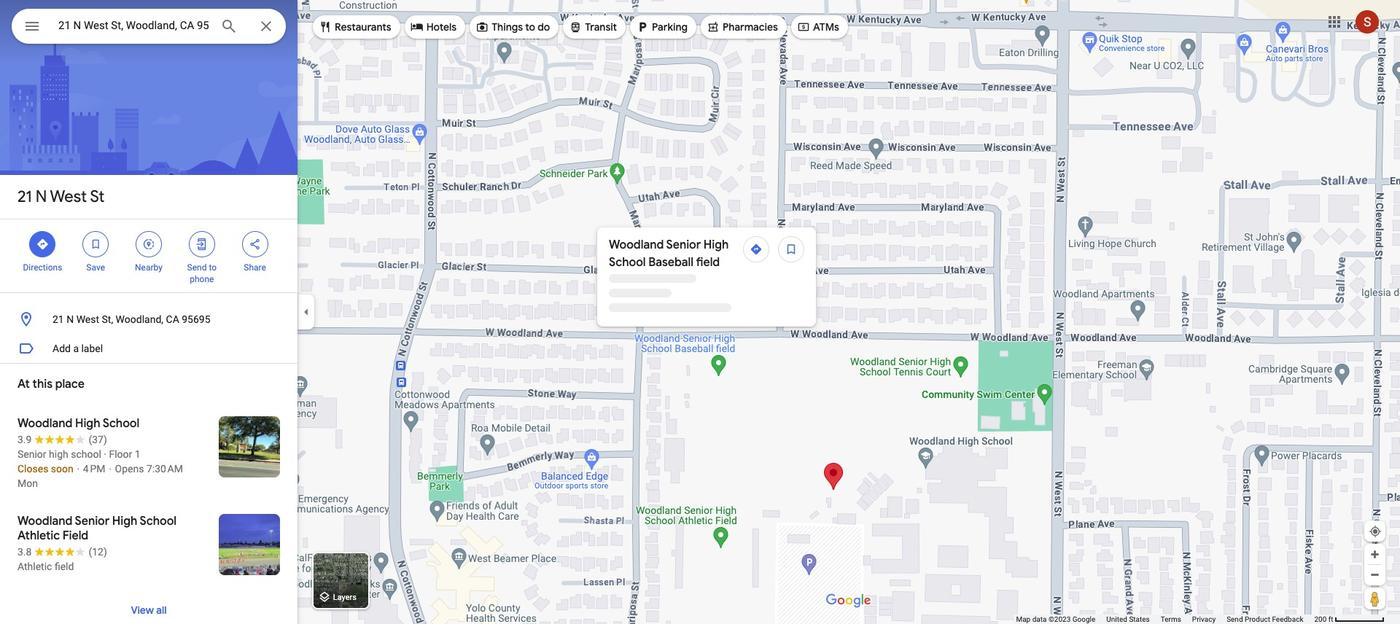 Task type: describe. For each thing, give the bounding box(es) containing it.
 transit
[[569, 19, 617, 35]]

send to phone
[[187, 263, 217, 284]]

states
[[1129, 616, 1150, 624]]

2 athletic from the top
[[18, 561, 52, 573]]

things
[[492, 20, 523, 34]]

3.9 stars 37 reviews image
[[18, 433, 107, 447]]

21 n west st, woodland, ca 95695
[[53, 314, 210, 325]]

pharmacies
[[723, 20, 778, 34]]

transit
[[585, 20, 617, 34]]

21 N West St, Woodland, CA 95695 field
[[12, 9, 286, 44]]

to inside the send to phone
[[209, 263, 217, 273]]

1 vertical spatial school
[[103, 416, 139, 431]]

phone
[[190, 274, 214, 284]]

floor
[[109, 449, 132, 460]]

athletic inside woodland senior high school athletic field
[[18, 529, 60, 543]]

to inside  things to do
[[525, 20, 535, 34]]


[[23, 16, 41, 36]]

united states
[[1107, 616, 1150, 624]]

view all
[[131, 604, 167, 617]]

(37)
[[89, 434, 107, 446]]

layers
[[333, 593, 357, 603]]

woodland senior high school baseball field
[[609, 238, 729, 270]]

field
[[63, 529, 88, 543]]

data
[[1033, 616, 1047, 624]]

(12)
[[89, 546, 107, 558]]

zoom in image
[[1370, 549, 1381, 560]]


[[636, 19, 649, 35]]

feedback
[[1272, 616, 1304, 624]]

1 vertical spatial senior
[[18, 449, 46, 460]]

st,
[[102, 314, 113, 325]]

soon
[[51, 463, 73, 475]]

share
[[244, 263, 266, 273]]

all
[[156, 604, 167, 617]]

map
[[1016, 616, 1031, 624]]

©2023
[[1049, 616, 1071, 624]]

send for send to phone
[[187, 263, 207, 273]]


[[707, 19, 720, 35]]

send product feedback
[[1227, 616, 1304, 624]]

google account: sheryl atherton  
(sheryl.atherton@adept.ai) image
[[1356, 10, 1379, 33]]

footer inside google maps element
[[1016, 615, 1315, 624]]

 hotels
[[410, 19, 457, 35]]

ft
[[1329, 616, 1334, 624]]

west for st
[[50, 187, 87, 207]]

200 ft
[[1315, 616, 1334, 624]]

this
[[33, 377, 53, 392]]

closes soon
[[18, 463, 73, 475]]

⋅ 4 pm ⋅ opens 7:30 am mon
[[18, 463, 183, 489]]


[[410, 19, 424, 35]]

athletic field
[[18, 561, 74, 573]]


[[195, 236, 208, 252]]


[[476, 19, 489, 35]]

save
[[86, 263, 105, 273]]

view
[[131, 604, 154, 617]]

place
[[55, 377, 84, 392]]

3.8
[[18, 546, 32, 558]]

mon
[[18, 478, 38, 489]]


[[569, 19, 582, 35]]

1 ⋅ from the left
[[76, 463, 81, 475]]

google
[[1073, 616, 1096, 624]]

woodland,
[[116, 314, 163, 325]]

3.8 stars 12 reviews image
[[18, 545, 107, 559]]

high for field
[[112, 514, 137, 529]]

1
[[135, 449, 140, 460]]

21 n west st, woodland, ca 95695 button
[[0, 305, 298, 334]]

senior for woodland senior high school baseball field
[[666, 238, 701, 252]]

7:30 am
[[147, 463, 183, 475]]


[[319, 19, 332, 35]]

hotels
[[426, 20, 457, 34]]

closes
[[18, 463, 48, 475]]

·
[[104, 449, 106, 460]]

opens
[[115, 463, 144, 475]]

 restaurants
[[319, 19, 391, 35]]

 pharmacies
[[707, 19, 778, 35]]

do
[[538, 20, 550, 34]]

nearby
[[135, 263, 163, 273]]



Task type: locate. For each thing, give the bounding box(es) containing it.
senior inside woodland senior high school baseball field
[[666, 238, 701, 252]]


[[797, 19, 810, 35]]

west left st,
[[76, 314, 99, 325]]

add a label
[[53, 343, 103, 354]]

send left product on the bottom right of page
[[1227, 616, 1243, 624]]

0 horizontal spatial ⋅
[[76, 463, 81, 475]]

woodland senior high school athletic field
[[18, 514, 177, 543]]

senior for woodland senior high school athletic field
[[75, 514, 109, 529]]

200 ft button
[[1315, 616, 1385, 624]]

1 horizontal spatial senior
[[75, 514, 109, 529]]

n up a on the left of the page
[[67, 314, 74, 325]]

school
[[71, 449, 101, 460]]

to up phone
[[209, 263, 217, 273]]

0 vertical spatial n
[[36, 187, 47, 207]]

1 athletic from the top
[[18, 529, 60, 543]]

high
[[704, 238, 729, 252], [75, 416, 100, 431], [112, 514, 137, 529]]

athletic up 3.8
[[18, 529, 60, 543]]

woodland up the 3.8 stars 12 reviews image on the left
[[18, 514, 72, 529]]

21 up the add on the left bottom of page
[[53, 314, 64, 325]]

21 n west st
[[18, 187, 105, 207]]

field inside 21 n west st main content
[[55, 561, 74, 573]]

atms
[[813, 20, 839, 34]]

1 vertical spatial athletic
[[18, 561, 52, 573]]

1 horizontal spatial ⋅
[[108, 463, 112, 475]]

send
[[187, 263, 207, 273], [1227, 616, 1243, 624]]

0 vertical spatial west
[[50, 187, 87, 207]]

athletic
[[18, 529, 60, 543], [18, 561, 52, 573]]

2 vertical spatial senior
[[75, 514, 109, 529]]

terms
[[1161, 616, 1182, 624]]

 parking
[[636, 19, 688, 35]]

woodland high school
[[18, 416, 139, 431]]

 button
[[12, 9, 53, 47]]

0 vertical spatial school
[[609, 255, 646, 270]]

actions for 21 n west st region
[[0, 220, 298, 292]]

0 vertical spatial to
[[525, 20, 535, 34]]

west
[[50, 187, 87, 207], [76, 314, 99, 325]]

n for 21 n west st, woodland, ca 95695
[[67, 314, 74, 325]]

1 horizontal spatial high
[[112, 514, 137, 529]]

st
[[90, 187, 105, 207]]

west inside button
[[76, 314, 99, 325]]

0 vertical spatial field
[[696, 255, 720, 270]]

3.9
[[18, 434, 32, 446]]

add
[[53, 343, 71, 354]]

senior high school · floor 1
[[18, 449, 140, 460]]

1 vertical spatial west
[[76, 314, 99, 325]]

privacy
[[1192, 616, 1216, 624]]

at this place
[[18, 377, 84, 392]]

footer
[[1016, 615, 1315, 624]]

0 horizontal spatial field
[[55, 561, 74, 573]]

directions image
[[750, 243, 763, 256]]

0 vertical spatial send
[[187, 263, 207, 273]]

95695
[[182, 314, 210, 325]]

high inside woodland senior high school baseball field
[[704, 238, 729, 252]]

0 vertical spatial athletic
[[18, 529, 60, 543]]

21 left st
[[18, 187, 32, 207]]

0 vertical spatial 21
[[18, 187, 32, 207]]

send for send product feedback
[[1227, 616, 1243, 624]]

send up phone
[[187, 263, 207, 273]]

west for st,
[[76, 314, 99, 325]]

school left baseball
[[609, 255, 646, 270]]

2 vertical spatial high
[[112, 514, 137, 529]]

0 horizontal spatial send
[[187, 263, 207, 273]]

add a label button
[[0, 334, 298, 363]]

save image
[[785, 243, 798, 256]]


[[36, 236, 49, 252]]

to left 'do'
[[525, 20, 535, 34]]

21 inside 21 n west st, woodland, ca 95695 button
[[53, 314, 64, 325]]

high
[[49, 449, 68, 460]]

high right field
[[112, 514, 137, 529]]

2 ⋅ from the left
[[108, 463, 112, 475]]

senior up "closes"
[[18, 449, 46, 460]]

1 horizontal spatial 21
[[53, 314, 64, 325]]

1 horizontal spatial send
[[1227, 616, 1243, 624]]

2 vertical spatial school
[[140, 514, 177, 529]]

 atms
[[797, 19, 839, 35]]

2 horizontal spatial senior
[[666, 238, 701, 252]]

woodland senior high school baseball field element
[[609, 236, 739, 271]]

school inside woodland senior high school baseball field
[[609, 255, 646, 270]]

send inside button
[[1227, 616, 1243, 624]]

1 horizontal spatial to
[[525, 20, 535, 34]]

google maps element
[[0, 0, 1400, 624]]

0 horizontal spatial n
[[36, 187, 47, 207]]

field down the 3.8 stars 12 reviews image on the left
[[55, 561, 74, 573]]

athletic down 3.8
[[18, 561, 52, 573]]

view all button
[[116, 593, 181, 624]]

woodland
[[609, 238, 664, 252], [18, 416, 72, 431], [18, 514, 72, 529]]

privacy button
[[1192, 615, 1216, 624]]

0 vertical spatial senior
[[666, 238, 701, 252]]

0 horizontal spatial 21
[[18, 187, 32, 207]]

1 horizontal spatial n
[[67, 314, 74, 325]]

0 vertical spatial woodland
[[609, 238, 664, 252]]


[[142, 236, 155, 252]]

2 horizontal spatial high
[[704, 238, 729, 252]]

2 vertical spatial woodland
[[18, 514, 72, 529]]

field
[[696, 255, 720, 270], [55, 561, 74, 573]]

a
[[73, 343, 79, 354]]

send product feedback button
[[1227, 615, 1304, 624]]

woodland for woodland high school
[[18, 416, 72, 431]]

at
[[18, 377, 30, 392]]

0 horizontal spatial high
[[75, 416, 100, 431]]

footer containing map data ©2023 google
[[1016, 615, 1315, 624]]

school inside woodland senior high school athletic field
[[140, 514, 177, 529]]

send inside the send to phone
[[187, 263, 207, 273]]

n for 21 n west st
[[36, 187, 47, 207]]

senior up (12)
[[75, 514, 109, 529]]

collapse side panel image
[[298, 304, 314, 320]]

 things to do
[[476, 19, 550, 35]]

directions
[[23, 263, 62, 273]]

1 vertical spatial 21
[[53, 314, 64, 325]]

field right baseball
[[696, 255, 720, 270]]

ca
[[166, 314, 179, 325]]

woodland inside woodland senior high school baseball field
[[609, 238, 664, 252]]

restaurants
[[335, 20, 391, 34]]

united
[[1107, 616, 1128, 624]]

1 vertical spatial field
[[55, 561, 74, 573]]

21 for 21 n west st, woodland, ca 95695
[[53, 314, 64, 325]]

field inside woodland senior high school baseball field
[[696, 255, 720, 270]]

senior inside woodland senior high school athletic field
[[75, 514, 109, 529]]

woodland for woodland senior high school baseball field
[[609, 238, 664, 252]]

⋅ down "senior high school · floor 1"
[[76, 463, 81, 475]]

21 for 21 n west st
[[18, 187, 32, 207]]

0 horizontal spatial to
[[209, 263, 217, 273]]

1 vertical spatial woodland
[[18, 416, 72, 431]]

high left directions icon
[[704, 238, 729, 252]]

label
[[81, 343, 103, 354]]

 search field
[[12, 9, 286, 47]]

woodland up 3.9 stars 37 reviews image
[[18, 416, 72, 431]]

0 horizontal spatial senior
[[18, 449, 46, 460]]

200
[[1315, 616, 1327, 624]]

baseball
[[649, 255, 694, 270]]


[[248, 236, 262, 252]]

to
[[525, 20, 535, 34], [209, 263, 217, 273]]

school down 7:30 am in the bottom of the page
[[140, 514, 177, 529]]

school for woodland senior high school athletic field
[[140, 514, 177, 529]]

parking
[[652, 20, 688, 34]]

school
[[609, 255, 646, 270], [103, 416, 139, 431], [140, 514, 177, 529]]

n inside button
[[67, 314, 74, 325]]

None field
[[58, 17, 209, 34]]

1 vertical spatial send
[[1227, 616, 1243, 624]]

map data ©2023 google
[[1016, 616, 1096, 624]]

united states button
[[1107, 615, 1150, 624]]

product
[[1245, 616, 1271, 624]]

n up 
[[36, 187, 47, 207]]

high up (37)
[[75, 416, 100, 431]]

show street view coverage image
[[1365, 588, 1386, 610]]

0 vertical spatial high
[[704, 238, 729, 252]]

school for woodland senior high school baseball field
[[609, 255, 646, 270]]

1 vertical spatial high
[[75, 416, 100, 431]]

1 vertical spatial to
[[209, 263, 217, 273]]

4 pm
[[83, 463, 105, 475]]

woodland inside woodland senior high school athletic field
[[18, 514, 72, 529]]

senior up baseball
[[666, 238, 701, 252]]

zoom out image
[[1370, 570, 1381, 581]]

1 vertical spatial n
[[67, 314, 74, 325]]

school up (37)
[[103, 416, 139, 431]]

woodland up baseball
[[609, 238, 664, 252]]

⋅ right the 4 pm
[[108, 463, 112, 475]]

high for field
[[704, 238, 729, 252]]

show your location image
[[1369, 525, 1382, 538]]

west left st
[[50, 187, 87, 207]]

n
[[36, 187, 47, 207], [67, 314, 74, 325]]

21 n west st main content
[[0, 0, 298, 624]]

1 horizontal spatial field
[[696, 255, 720, 270]]

terms button
[[1161, 615, 1182, 624]]

⋅
[[76, 463, 81, 475], [108, 463, 112, 475]]

high inside woodland senior high school athletic field
[[112, 514, 137, 529]]


[[89, 236, 102, 252]]

none field inside 21 n west st, woodland, ca 95695 field
[[58, 17, 209, 34]]

woodland for woodland senior high school athletic field
[[18, 514, 72, 529]]



Task type: vqa. For each thing, say whether or not it's contained in the screenshot.
21 N West St, Woodland, CA 95695 button
yes



